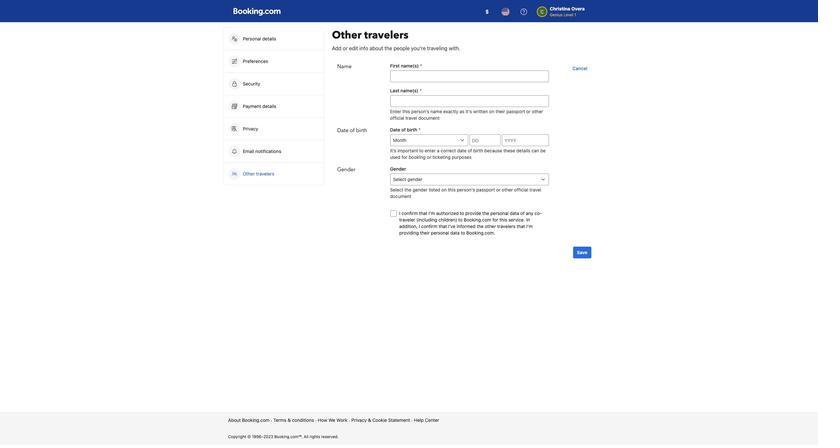 Task type: locate. For each thing, give the bounding box(es) containing it.
this inside enter this person's name exactly as it's written on their passport or other official travel document
[[403, 109, 411, 114]]

other travelers add or edit info about the people you're traveling with.
[[332, 28, 461, 51]]

privacy for privacy
[[243, 126, 258, 132]]

0 vertical spatial their
[[496, 109, 506, 114]]

details right the 'personal'
[[263, 36, 276, 42]]

2 vertical spatial this
[[500, 217, 508, 223]]

2 horizontal spatial travelers
[[498, 224, 516, 230]]

1 vertical spatial name(s)
[[401, 88, 419, 94]]

travel up co-
[[530, 187, 542, 193]]

about
[[370, 45, 384, 51]]

or inside it's important to enter a correct date of birth because these details can be used for booking or ticketing purposes
[[427, 155, 432, 160]]

other for other travelers add or edit info about the people you're traveling with.
[[332, 28, 362, 43]]

travelers
[[365, 28, 409, 43], [256, 171, 275, 177], [498, 224, 516, 230]]

on
[[490, 109, 495, 114], [442, 187, 447, 193]]

this inside 'i confirm that i'm authorized to provide the personal data of any co- traveler (including children) to booking.com for this service. in addition, i confirm that i've informed the other travelers that i'm providing their personal data to booking.com.'
[[500, 217, 508, 223]]

with.
[[449, 45, 461, 51]]

0 vertical spatial this
[[403, 109, 411, 114]]

&
[[288, 418, 291, 424], [368, 418, 372, 424]]

passport right 'person's'
[[477, 187, 495, 193]]

to up informed
[[459, 217, 463, 223]]

data down the i've
[[451, 230, 460, 236]]

to up booking
[[420, 148, 424, 154]]

0 vertical spatial name(s)
[[401, 63, 419, 69]]

1 vertical spatial on
[[442, 187, 447, 193]]

1 horizontal spatial this
[[448, 187, 456, 193]]

personal
[[243, 36, 261, 42]]

1 horizontal spatial official
[[515, 187, 529, 193]]

1 horizontal spatial birth
[[407, 127, 418, 133]]

1 vertical spatial details
[[263, 104, 277, 109]]

1 horizontal spatial passport
[[507, 109, 526, 114]]

or up enter your birth year using four digits telephone field
[[527, 109, 531, 114]]

passport inside enter this person's name exactly as it's written on their passport or other official travel document
[[507, 109, 526, 114]]

last name(s) *
[[391, 88, 422, 94]]

passport
[[507, 109, 526, 114], [477, 187, 495, 193]]

1 vertical spatial data
[[451, 230, 460, 236]]

christina overa genius level 1
[[550, 6, 585, 17]]

other inside select the gender listed on this person's passport or other official travel document
[[502, 187, 513, 193]]

name(s)
[[401, 63, 419, 69], [401, 88, 419, 94]]

0 horizontal spatial privacy
[[243, 126, 258, 132]]

0 horizontal spatial document
[[391, 194, 412, 199]]

1 vertical spatial other
[[502, 187, 513, 193]]

notifications
[[256, 149, 282, 154]]

for up booking.com.
[[493, 217, 499, 223]]

0 horizontal spatial for
[[402, 155, 408, 160]]

travel inside select the gender listed on this person's passport or other official travel document
[[530, 187, 542, 193]]

the inside select the gender listed on this person's passport or other official travel document
[[405, 187, 412, 193]]

2 horizontal spatial birth
[[474, 148, 484, 154]]

0 vertical spatial on
[[490, 109, 495, 114]]

2 & from the left
[[368, 418, 372, 424]]

purposes
[[452, 155, 472, 160]]

that down the children)
[[439, 224, 447, 230]]

terms & conditions
[[274, 418, 314, 424]]

name(s) right last
[[401, 88, 419, 94]]

0 horizontal spatial i'm
[[429, 211, 435, 216]]

0 vertical spatial booking.com
[[464, 217, 492, 223]]

for
[[402, 155, 408, 160], [493, 217, 499, 223]]

other
[[532, 109, 544, 114], [502, 187, 513, 193], [485, 224, 497, 230]]

details inside payment details link
[[263, 104, 277, 109]]

1 vertical spatial passport
[[477, 187, 495, 193]]

birth
[[356, 127, 368, 134], [407, 127, 418, 133], [474, 148, 484, 154]]

0 horizontal spatial other
[[485, 224, 497, 230]]

or inside select the gender listed on this person's passport or other official travel document
[[497, 187, 501, 193]]

birth for date of birth
[[356, 127, 368, 134]]

0 horizontal spatial personal
[[431, 230, 450, 236]]

first name(s) *
[[391, 63, 423, 69]]

or
[[343, 45, 348, 51], [527, 109, 531, 114], [427, 155, 432, 160], [497, 187, 501, 193]]

1 horizontal spatial other
[[332, 28, 362, 43]]

1 vertical spatial i'm
[[527, 224, 533, 230]]

of inside 'i confirm that i'm authorized to provide the personal data of any co- traveler (including children) to booking.com for this service. in addition, i confirm that i've informed the other travelers that i'm providing their personal data to booking.com.'
[[521, 211, 525, 216]]

0 vertical spatial i'm
[[429, 211, 435, 216]]

the
[[385, 45, 393, 51], [405, 187, 412, 193], [483, 211, 490, 216], [477, 224, 484, 230]]

listed
[[429, 187, 441, 193]]

None field
[[391, 71, 549, 82], [391, 95, 549, 107], [391, 71, 549, 82], [391, 95, 549, 107]]

gender
[[338, 166, 356, 174], [391, 166, 406, 172]]

* down you're
[[420, 63, 423, 69]]

details right payment
[[263, 104, 277, 109]]

confirm up traveler
[[402, 211, 418, 216]]

personal details link
[[223, 28, 324, 50]]

1 vertical spatial document
[[391, 194, 412, 199]]

their inside enter this person's name exactly as it's written on their passport or other official travel document
[[496, 109, 506, 114]]

1 horizontal spatial personal
[[491, 211, 509, 216]]

0 horizontal spatial other
[[243, 171, 255, 177]]

2 date from the left
[[391, 127, 401, 133]]

privacy inside "link"
[[352, 418, 367, 424]]

0 vertical spatial *
[[420, 63, 423, 69]]

i
[[400, 211, 401, 216], [419, 224, 420, 230]]

name(s) for first name(s)
[[401, 63, 419, 69]]

1 vertical spatial for
[[493, 217, 499, 223]]

first
[[391, 63, 400, 69]]

0 vertical spatial confirm
[[402, 211, 418, 216]]

you're
[[412, 45, 426, 51]]

confirm
[[402, 211, 418, 216], [422, 224, 438, 230]]

on right the listed
[[442, 187, 447, 193]]

that up the (including
[[419, 211, 428, 216]]

security
[[243, 81, 260, 87]]

enter
[[425, 148, 436, 154]]

0 horizontal spatial on
[[442, 187, 447, 193]]

i'm down "in"
[[527, 224, 533, 230]]

*
[[420, 63, 423, 69], [420, 88, 422, 94], [419, 127, 421, 133]]

1 horizontal spatial document
[[419, 115, 440, 121]]

that down service.
[[517, 224, 526, 230]]

i up traveler
[[400, 211, 401, 216]]

1 vertical spatial official
[[515, 187, 529, 193]]

* up person's on the top
[[420, 88, 422, 94]]

or inside enter this person's name exactly as it's written on their passport or other official travel document
[[527, 109, 531, 114]]

informed
[[457, 224, 476, 230]]

1 vertical spatial other
[[243, 171, 255, 177]]

1 horizontal spatial &
[[368, 418, 372, 424]]

to
[[420, 148, 424, 154], [460, 211, 465, 216], [459, 217, 463, 223], [461, 230, 466, 236]]

1 horizontal spatial data
[[510, 211, 520, 216]]

passport inside select the gender listed on this person's passport or other official travel document
[[477, 187, 495, 193]]

document inside select the gender listed on this person's passport or other official travel document
[[391, 194, 412, 199]]

on right written
[[490, 109, 495, 114]]

it's
[[391, 148, 397, 154]]

2 vertical spatial *
[[419, 127, 421, 133]]

other inside the other travelers add or edit info about the people you're traveling with.
[[332, 28, 362, 43]]

enter this person's name exactly as it's written on their passport or other official travel document alert
[[391, 109, 549, 122]]

1 horizontal spatial on
[[490, 109, 495, 114]]

other up service.
[[502, 187, 513, 193]]

date
[[458, 148, 467, 154]]

0 horizontal spatial that
[[419, 211, 428, 216]]

children)
[[439, 217, 458, 223]]

0 vertical spatial travel
[[406, 115, 418, 121]]

document down name
[[419, 115, 440, 121]]

0 vertical spatial document
[[419, 115, 440, 121]]

the inside the other travelers add or edit info about the people you're traveling with.
[[385, 45, 393, 51]]

1 vertical spatial travel
[[530, 187, 542, 193]]

1 horizontal spatial for
[[493, 217, 499, 223]]

2 horizontal spatial other
[[532, 109, 544, 114]]

their down the (including
[[421, 230, 430, 236]]

1 vertical spatial confirm
[[422, 224, 438, 230]]

this inside select the gender listed on this person's passport or other official travel document
[[448, 187, 456, 193]]

0 horizontal spatial their
[[421, 230, 430, 236]]

confirm down the (including
[[422, 224, 438, 230]]

0 horizontal spatial &
[[288, 418, 291, 424]]

level
[[564, 12, 574, 17]]

1 vertical spatial *
[[420, 88, 422, 94]]

0 horizontal spatial travel
[[406, 115, 418, 121]]

1 horizontal spatial gender
[[391, 166, 406, 172]]

0 vertical spatial travelers
[[365, 28, 409, 43]]

or right 'person's'
[[497, 187, 501, 193]]

we
[[329, 418, 336, 424]]

privacy
[[243, 126, 258, 132], [352, 418, 367, 424]]

0 vertical spatial other
[[332, 28, 362, 43]]

travel down person's on the top
[[406, 115, 418, 121]]

1 & from the left
[[288, 418, 291, 424]]

of
[[350, 127, 355, 134], [402, 127, 406, 133], [468, 148, 473, 154], [521, 211, 525, 216]]

their right written
[[496, 109, 506, 114]]

or left edit
[[343, 45, 348, 51]]

date of birth
[[338, 127, 368, 134]]

travelers inside 'i confirm that i'm authorized to provide the personal data of any co- traveler (including children) to booking.com for this service. in addition, i confirm that i've informed the other travelers that i'm providing their personal data to booking.com.'
[[498, 224, 516, 230]]

i'm up the (including
[[429, 211, 435, 216]]

the right the provide
[[483, 211, 490, 216]]

0 vertical spatial for
[[402, 155, 408, 160]]

name(s) right first
[[401, 63, 419, 69]]

0 vertical spatial other
[[532, 109, 544, 114]]

other down email
[[243, 171, 255, 177]]

personal down the i've
[[431, 230, 450, 236]]

1 horizontal spatial booking.com
[[464, 217, 492, 223]]

of inside it's important to enter a correct date of birth because these details can be used for booking or ticketing purposes
[[468, 148, 473, 154]]

& left cookie
[[368, 418, 372, 424]]

official
[[391, 115, 405, 121], [515, 187, 529, 193]]

i confirm that i'm authorized to provide the personal data of any co- traveler (including children) to booking.com for this service. in addition, i confirm that i've informed the other travelers that i'm providing their personal data to booking.com.
[[400, 211, 542, 236]]

0 vertical spatial i
[[400, 211, 401, 216]]

1 horizontal spatial other
[[502, 187, 513, 193]]

1 horizontal spatial travel
[[530, 187, 542, 193]]

1 vertical spatial privacy
[[352, 418, 367, 424]]

0 horizontal spatial this
[[403, 109, 411, 114]]

0 horizontal spatial gender
[[338, 166, 356, 174]]

center
[[425, 418, 440, 424]]

0 vertical spatial privacy
[[243, 126, 258, 132]]

2 vertical spatial other
[[485, 224, 497, 230]]

other travelers link
[[223, 163, 324, 185]]

copyright
[[228, 435, 247, 440]]

personal up service.
[[491, 211, 509, 216]]

1 vertical spatial i
[[419, 224, 420, 230]]

booking.com
[[464, 217, 492, 223], [242, 418, 270, 424]]

0 horizontal spatial booking.com
[[242, 418, 270, 424]]

person's
[[412, 109, 430, 114]]

because
[[485, 148, 503, 154]]

0 horizontal spatial passport
[[477, 187, 495, 193]]

travelers down notifications
[[256, 171, 275, 177]]

travel
[[406, 115, 418, 121], [530, 187, 542, 193]]

* down person's on the top
[[419, 127, 421, 133]]

0 vertical spatial details
[[263, 36, 276, 42]]

booking.com down the provide
[[464, 217, 492, 223]]

official up the any
[[515, 187, 529, 193]]

privacy down payment
[[243, 126, 258, 132]]

details inside personal details link
[[263, 36, 276, 42]]

0 vertical spatial official
[[391, 115, 405, 121]]

to left the provide
[[460, 211, 465, 216]]

other inside other travelers link
[[243, 171, 255, 177]]

travelers for other travelers add or edit info about the people you're traveling with.
[[365, 28, 409, 43]]

provide
[[466, 211, 482, 216]]

official inside enter this person's name exactly as it's written on their passport or other official travel document
[[391, 115, 405, 121]]

or down enter
[[427, 155, 432, 160]]

other
[[332, 28, 362, 43], [243, 171, 255, 177]]

1 date from the left
[[338, 127, 349, 134]]

* for first name(s) *
[[420, 63, 423, 69]]

0 horizontal spatial birth
[[356, 127, 368, 134]]

i down the (including
[[419, 224, 420, 230]]

other up booking.com.
[[485, 224, 497, 230]]

this right the enter
[[403, 109, 411, 114]]

date for date of birth
[[338, 127, 349, 134]]

1 horizontal spatial their
[[496, 109, 506, 114]]

that
[[419, 211, 428, 216], [439, 224, 447, 230], [517, 224, 526, 230]]

this left 'person's'
[[448, 187, 456, 193]]

ticketing
[[433, 155, 451, 160]]

reserved.
[[322, 435, 339, 440]]

1 horizontal spatial date
[[391, 127, 401, 133]]

1 vertical spatial travelers
[[256, 171, 275, 177]]

last
[[391, 88, 400, 94]]

2 horizontal spatial this
[[500, 217, 508, 223]]

1 vertical spatial their
[[421, 230, 430, 236]]

to down informed
[[461, 230, 466, 236]]

& inside "link"
[[368, 418, 372, 424]]

0 horizontal spatial date
[[338, 127, 349, 134]]

1 horizontal spatial privacy
[[352, 418, 367, 424]]

0 horizontal spatial travelers
[[256, 171, 275, 177]]

the right about
[[385, 45, 393, 51]]

2 vertical spatial details
[[517, 148, 531, 154]]

about booking.com
[[228, 418, 270, 424]]

1 horizontal spatial i'm
[[527, 224, 533, 230]]

travelers for other travelers
[[256, 171, 275, 177]]

on inside select the gender listed on this person's passport or other official travel document
[[442, 187, 447, 193]]

0 horizontal spatial official
[[391, 115, 405, 121]]

travelers down service.
[[498, 224, 516, 230]]

travelers up about
[[365, 28, 409, 43]]

details inside it's important to enter a correct date of birth because these details can be used for booking or ticketing purposes
[[517, 148, 531, 154]]

data up service.
[[510, 211, 520, 216]]

1 vertical spatial this
[[448, 187, 456, 193]]

i'm
[[429, 211, 435, 216], [527, 224, 533, 230]]

booking.com up ©
[[242, 418, 270, 424]]

cancel
[[573, 66, 588, 71]]

1 horizontal spatial travelers
[[365, 28, 409, 43]]

document down the select
[[391, 194, 412, 199]]

2 vertical spatial travelers
[[498, 224, 516, 230]]

passport up enter your birth year using four digits telephone field
[[507, 109, 526, 114]]

official down the enter
[[391, 115, 405, 121]]

for down important
[[402, 155, 408, 160]]

other up edit
[[332, 28, 362, 43]]

0 vertical spatial passport
[[507, 109, 526, 114]]

& for terms
[[288, 418, 291, 424]]

on inside enter this person's name exactly as it's written on their passport or other official travel document
[[490, 109, 495, 114]]

privacy right work on the left bottom
[[352, 418, 367, 424]]

cookie
[[373, 418, 387, 424]]

this left service.
[[500, 217, 508, 223]]

& right 'terms'
[[288, 418, 291, 424]]

booking.com.
[[467, 230, 496, 236]]

2 horizontal spatial that
[[517, 224, 526, 230]]

help center link
[[414, 418, 440, 424]]

it's
[[466, 109, 473, 114]]

other travelers
[[243, 171, 275, 177]]

0 horizontal spatial confirm
[[402, 211, 418, 216]]

other up enter your birth year using four digits telephone field
[[532, 109, 544, 114]]

birth for date of birth *
[[407, 127, 418, 133]]

the right the select
[[405, 187, 412, 193]]

official inside select the gender listed on this person's passport or other official travel document
[[515, 187, 529, 193]]

details down enter your birth year using four digits telephone field
[[517, 148, 531, 154]]

travelers inside the other travelers add or edit info about the people you're traveling with.
[[365, 28, 409, 43]]

authorized
[[437, 211, 459, 216]]

0 vertical spatial personal
[[491, 211, 509, 216]]



Task type: describe. For each thing, give the bounding box(es) containing it.
in
[[527, 217, 531, 223]]

gender
[[413, 187, 428, 193]]

service.
[[509, 217, 526, 223]]

Enter your birth year using four digits telephone field
[[503, 135, 549, 146]]

1 horizontal spatial that
[[439, 224, 447, 230]]

person's
[[457, 187, 476, 193]]

privacy link
[[223, 118, 324, 140]]

privacy & cookie statement
[[352, 418, 410, 424]]

payment
[[243, 104, 261, 109]]

enter
[[391, 109, 402, 114]]

1 horizontal spatial i
[[419, 224, 420, 230]]

the up booking.com.
[[477, 224, 484, 230]]

their inside 'i confirm that i'm authorized to provide the personal data of any co- traveler (including children) to booking.com for this service. in addition, i confirm that i've informed the other travelers that i'm providing their personal data to booking.com.'
[[421, 230, 430, 236]]

correct
[[441, 148, 456, 154]]

enter this person's name exactly as it's written on their passport or other official travel document
[[391, 109, 544, 121]]

edit
[[349, 45, 358, 51]]

preferences
[[243, 59, 268, 64]]

other inside enter this person's name exactly as it's written on their passport or other official travel document
[[532, 109, 544, 114]]

payment details link
[[223, 95, 324, 118]]

traveler
[[400, 217, 416, 223]]

name
[[338, 63, 352, 70]]

addition,
[[400, 224, 418, 230]]

Enter your birth date using two digits telephone field
[[470, 135, 501, 146]]

save
[[578, 250, 588, 256]]

document inside enter this person's name exactly as it's written on their passport or other official travel document
[[419, 115, 440, 121]]

how
[[318, 418, 328, 424]]

email notifications link
[[223, 141, 324, 163]]

it's important to enter a correct date of birth because these details can be used for booking or ticketing purposes alert
[[391, 148, 549, 161]]

genius
[[550, 12, 563, 17]]

cancel button
[[571, 63, 591, 75]]

terms & conditions link
[[274, 418, 314, 424]]

$ button
[[480, 4, 495, 20]]

booking
[[409, 155, 426, 160]]

to inside it's important to enter a correct date of birth because these details can be used for booking or ticketing purposes
[[420, 148, 424, 154]]

0 horizontal spatial i
[[400, 211, 401, 216]]

©
[[248, 435, 251, 440]]

statement
[[389, 418, 410, 424]]

work
[[337, 418, 348, 424]]

rights
[[310, 435, 320, 440]]

how we work link
[[318, 418, 348, 424]]

help
[[414, 418, 424, 424]]

conditions
[[292, 418, 314, 424]]

add
[[332, 45, 342, 51]]

1 gender from the left
[[338, 166, 356, 174]]

booking.com inside 'i confirm that i'm authorized to provide the personal data of any co- traveler (including children) to booking.com for this service. in addition, i confirm that i've informed the other travelers that i'm providing their personal data to booking.com.'
[[464, 217, 492, 223]]

details for payment details
[[263, 104, 277, 109]]

a
[[437, 148, 440, 154]]

people
[[394, 45, 410, 51]]

1996–2023
[[252, 435, 274, 440]]

0 horizontal spatial data
[[451, 230, 460, 236]]

date for date of birth *
[[391, 127, 401, 133]]

copyright © 1996–2023 booking.com™. all rights reserved.
[[228, 435, 339, 440]]

email notifications
[[243, 149, 282, 154]]

0 vertical spatial data
[[510, 211, 520, 216]]

any
[[526, 211, 534, 216]]

traveling
[[428, 45, 448, 51]]

can
[[532, 148, 540, 154]]

payment details
[[243, 104, 278, 109]]

booking.com™.
[[275, 435, 303, 440]]

1
[[575, 12, 577, 17]]

details for personal details
[[263, 36, 276, 42]]

how we work
[[318, 418, 348, 424]]

personal details
[[243, 36, 276, 42]]

used
[[391, 155, 401, 160]]

preferences link
[[223, 50, 324, 73]]

about
[[228, 418, 241, 424]]

(including
[[417, 217, 438, 223]]

terms
[[274, 418, 287, 424]]

written
[[474, 109, 488, 114]]

it's important to enter a correct date of birth because these details can be used for booking or ticketing purposes
[[391, 148, 546, 160]]

birth inside it's important to enter a correct date of birth because these details can be used for booking or ticketing purposes
[[474, 148, 484, 154]]

1 vertical spatial booking.com
[[242, 418, 270, 424]]

* for last name(s) *
[[420, 88, 422, 94]]

co-
[[535, 211, 542, 216]]

name(s) for last name(s)
[[401, 88, 419, 94]]

2 gender from the left
[[391, 166, 406, 172]]

1 horizontal spatial confirm
[[422, 224, 438, 230]]

date of birth *
[[391, 127, 421, 133]]

i've
[[449, 224, 456, 230]]

help center
[[414, 418, 440, 424]]

& for privacy
[[368, 418, 372, 424]]

privacy for privacy & cookie statement
[[352, 418, 367, 424]]

info
[[360, 45, 369, 51]]

all
[[304, 435, 309, 440]]

save button
[[574, 247, 592, 259]]

about booking.com link
[[228, 418, 270, 424]]

$
[[486, 9, 489, 15]]

other inside 'i confirm that i'm authorized to provide the personal data of any co- traveler (including children) to booking.com for this service. in addition, i confirm that i've informed the other travelers that i'm providing their personal data to booking.com.'
[[485, 224, 497, 230]]

1 vertical spatial personal
[[431, 230, 450, 236]]

other for other travelers
[[243, 171, 255, 177]]

privacy & cookie statement link
[[352, 418, 410, 424]]

christina
[[550, 6, 571, 11]]

travel inside enter this person's name exactly as it's written on their passport or other official travel document
[[406, 115, 418, 121]]

select the gender listed on this person's passport or other official travel document
[[391, 187, 542, 199]]

for inside it's important to enter a correct date of birth because these details can be used for booking or ticketing purposes
[[402, 155, 408, 160]]

for inside 'i confirm that i'm authorized to provide the personal data of any co- traveler (including children) to booking.com for this service. in addition, i confirm that i've informed the other travelers that i'm providing their personal data to booking.com.'
[[493, 217, 499, 223]]

be
[[541, 148, 546, 154]]

overa
[[572, 6, 585, 11]]

or inside the other travelers add or edit info about the people you're traveling with.
[[343, 45, 348, 51]]

select the gender listed on this person's passport or other official travel document alert
[[391, 187, 549, 200]]

name
[[431, 109, 443, 114]]

these
[[504, 148, 516, 154]]



Task type: vqa. For each thing, say whether or not it's contained in the screenshot.
top you
no



